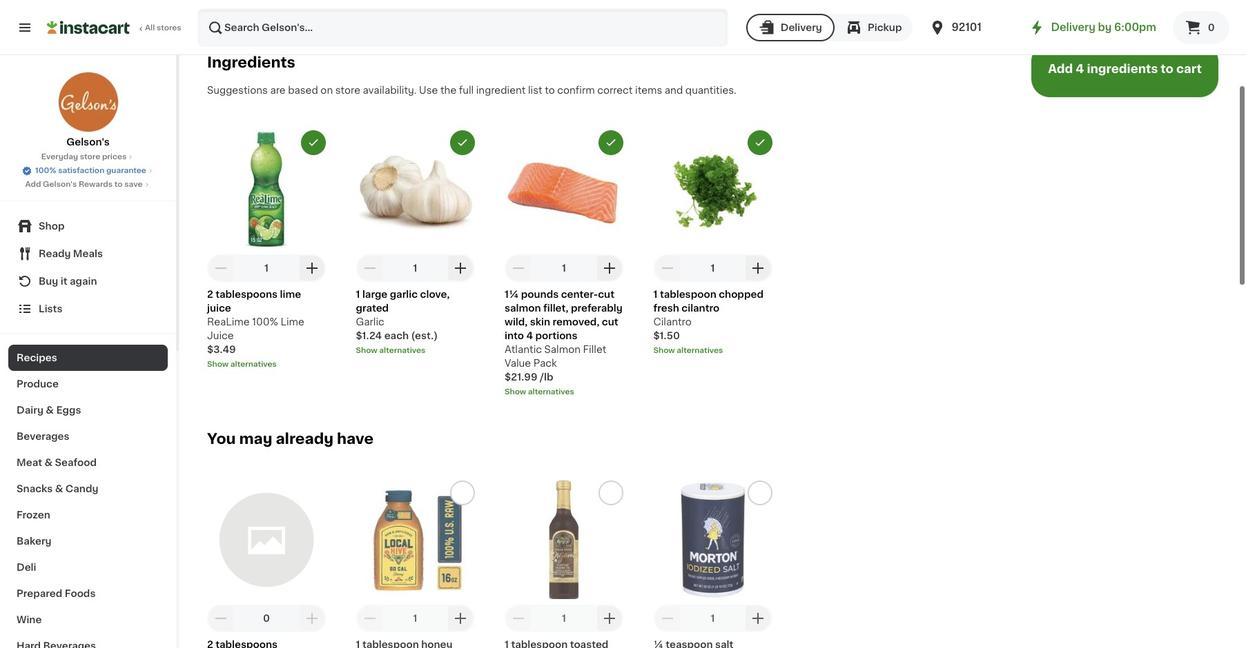 Task type: vqa. For each thing, say whether or not it's contained in the screenshot.
GROCERY OUTLET GROCERIES • ORGANIC • ALCOHOL
no



Task type: describe. For each thing, give the bounding box(es) containing it.
0 vertical spatial cut
[[598, 290, 614, 299]]

to for save
[[114, 181, 123, 188]]

wine link
[[8, 607, 168, 634]]

1¼
[[505, 290, 519, 299]]

juice
[[207, 331, 234, 341]]

1 inside 1 large garlic clove, grated garlic $1.24 each (est.) show alternatives
[[356, 290, 360, 299]]

dairy
[[17, 406, 43, 416]]

show inside "1¼ pounds center-cut salmon fillet, preferably wild, skin removed, cut into 4 portions atlantic salmon fillet value pack $21.99 /lb show alternatives"
[[505, 389, 526, 396]]

1 vertical spatial store
[[80, 153, 100, 161]]

0 horizontal spatial increment quantity image
[[304, 260, 320, 277]]

correct
[[597, 85, 633, 95]]

produce
[[17, 380, 59, 389]]

1 for rightmost increment quantity image
[[711, 614, 715, 624]]

6:00pm
[[1114, 22, 1156, 32]]

0 vertical spatial gelson's
[[66, 137, 110, 147]]

tablespoon
[[660, 290, 716, 299]]

buy
[[39, 277, 58, 286]]

unselect item image
[[753, 137, 766, 149]]

show inside 1 tablespoon chopped fresh cilantro cilantro $1.50 show alternatives
[[653, 347, 675, 355]]

pack
[[533, 359, 557, 369]]

honey-garlic salmon image
[[713, 0, 1246, 10]]

all stores link
[[47, 8, 182, 47]]

quantities.
[[685, 85, 736, 95]]

1 vertical spatial cut
[[602, 317, 618, 327]]

1 for the middle increment quantity image
[[413, 614, 417, 624]]

2
[[207, 290, 213, 299]]

large
[[362, 290, 387, 299]]

salmon
[[544, 345, 581, 355]]

& for snacks
[[55, 485, 63, 494]]

fresh
[[653, 304, 679, 313]]

items
[[635, 85, 662, 95]]

prepared
[[17, 590, 62, 599]]

pickup button
[[835, 14, 913, 41]]

list
[[528, 85, 542, 95]]

buy it again link
[[8, 268, 168, 295]]

ready meals
[[39, 249, 103, 259]]

all
[[145, 24, 155, 32]]

removed,
[[553, 317, 599, 327]]

4 inside "1¼ pounds center-cut salmon fillet, preferably wild, skin removed, cut into 4 portions atlantic salmon fillet value pack $21.99 /lb show alternatives"
[[526, 331, 533, 341]]

suggestions are based on store availability. use the full ingredient list to confirm correct items and quantities.
[[207, 85, 736, 95]]

suggestions
[[207, 85, 268, 95]]

you
[[207, 432, 236, 447]]

delivery for delivery by 6:00pm
[[1051, 22, 1095, 32]]

1 large garlic clove, grated garlic $1.24 each (est.) show alternatives
[[356, 290, 450, 355]]

and
[[665, 85, 683, 95]]

everyday
[[41, 153, 78, 161]]

1 inside 1 tablespoon chopped fresh cilantro cilantro $1.50 show alternatives
[[653, 290, 658, 299]]

cilantro
[[682, 304, 720, 313]]

2 tablespoons lime juice realime 100% lime juice $3.49 show alternatives
[[207, 290, 304, 369]]

$21.99
[[505, 373, 537, 382]]

1 vertical spatial to
[[545, 85, 555, 95]]

clove,
[[420, 290, 450, 299]]

1 horizontal spatial decrement quantity image
[[361, 611, 378, 627]]

show alternatives button for $21.99 /lb
[[505, 387, 623, 398]]

have
[[337, 432, 374, 447]]

on
[[321, 85, 333, 95]]

satisfaction
[[58, 167, 104, 175]]

bakery link
[[8, 529, 168, 555]]

alternatives inside 1 large garlic clove, grated garlic $1.24 each (est.) show alternatives
[[379, 347, 426, 355]]

availability.
[[363, 85, 417, 95]]

100% inside 2 tablespoons lime juice realime 100% lime juice $3.49 show alternatives
[[252, 317, 278, 327]]

juice
[[207, 304, 231, 313]]

cilantro
[[653, 317, 691, 327]]

are
[[270, 85, 286, 95]]

portions
[[535, 331, 577, 341]]

fillet,
[[543, 304, 569, 313]]

add gelson's rewards to save link
[[25, 179, 151, 191]]

delivery button
[[746, 14, 835, 41]]

stores
[[157, 24, 181, 32]]

prepared foods
[[17, 590, 96, 599]]

guarantee
[[106, 167, 146, 175]]

buy it again
[[39, 277, 97, 286]]

frozen
[[17, 511, 50, 520]]

shop link
[[8, 213, 168, 240]]

decrement quantity image for large
[[361, 260, 378, 277]]

ingredient
[[476, 85, 526, 95]]

increment quantity image for 1 tablespoon chopped fresh cilantro
[[750, 260, 767, 277]]

ready
[[39, 249, 71, 259]]

rewards
[[79, 181, 113, 188]]

salmon
[[505, 304, 541, 313]]

& for meat
[[44, 458, 53, 468]]

92101
[[952, 22, 982, 32]]

show alternatives button for $1.24 each (est.)
[[356, 346, 475, 357]]

delivery for delivery
[[781, 23, 822, 32]]

unselect item image for 1 large garlic clove, grated
[[456, 137, 468, 149]]

value
[[505, 359, 531, 369]]

deli
[[17, 563, 36, 573]]

increment quantity image for 1 large garlic clove, grated
[[452, 260, 469, 277]]



Task type: locate. For each thing, give the bounding box(es) containing it.
by
[[1098, 22, 1112, 32]]

None search field
[[197, 8, 728, 47]]

service type group
[[746, 14, 913, 41]]

eggs
[[56, 406, 81, 416]]

1 horizontal spatial delivery
[[1051, 22, 1095, 32]]

show alternatives button
[[356, 346, 475, 357], [653, 346, 772, 357], [207, 360, 326, 371], [505, 387, 623, 398]]

to right list
[[545, 85, 555, 95]]

ingredients
[[1087, 64, 1158, 75]]

add inside button
[[1048, 64, 1073, 75]]

based
[[288, 85, 318, 95]]

show alternatives button for $1.50
[[653, 346, 772, 357]]

meat & seafood
[[17, 458, 97, 468]]

& left candy
[[55, 485, 63, 494]]

lists
[[39, 304, 62, 314]]

show alternatives button down (est.)
[[356, 346, 475, 357]]

may
[[239, 432, 272, 447]]

0 vertical spatial store
[[335, 85, 360, 95]]

everyday store prices link
[[41, 152, 135, 163]]

seafood
[[55, 458, 97, 468]]

pounds
[[521, 290, 559, 299]]

1 horizontal spatial to
[[545, 85, 555, 95]]

add 4 ingredients to cart button
[[1031, 43, 1218, 97]]

alternatives inside "1¼ pounds center-cut salmon fillet, preferably wild, skin removed, cut into 4 portions atlantic salmon fillet value pack $21.99 /lb show alternatives"
[[528, 389, 574, 396]]

lime
[[280, 290, 301, 299]]

cut up preferably
[[598, 290, 614, 299]]

100% satisfaction guarantee button
[[21, 163, 155, 177]]

beverages link
[[8, 424, 168, 450]]

show inside 1 large garlic clove, grated garlic $1.24 each (est.) show alternatives
[[356, 347, 377, 355]]

decrement quantity image for pounds
[[510, 260, 527, 277]]

grated
[[356, 304, 389, 313]]

0 horizontal spatial add
[[25, 181, 41, 188]]

2 horizontal spatial increment quantity image
[[750, 611, 767, 627]]

it
[[61, 277, 67, 286]]

0 horizontal spatial 4
[[526, 331, 533, 341]]

4 left ingredients
[[1076, 64, 1084, 75]]

gelson's link
[[58, 72, 118, 149]]

& for dairy
[[46, 406, 54, 416]]

1 horizontal spatial unselect item image
[[456, 137, 468, 149]]

add 4 ingredients to cart
[[1048, 64, 1202, 75]]

decrement quantity image
[[659, 260, 675, 277], [213, 611, 229, 627], [361, 611, 378, 627]]

already
[[276, 432, 333, 447]]

deli link
[[8, 555, 168, 581]]

produce link
[[8, 371, 168, 398]]

chopped
[[719, 290, 763, 299]]

product group
[[207, 130, 326, 371], [356, 130, 475, 357], [505, 130, 623, 398], [653, 130, 772, 357], [207, 481, 326, 649], [356, 481, 475, 649], [505, 481, 623, 649], [653, 481, 772, 649]]

tablespoons
[[216, 290, 278, 299]]

92101 button
[[929, 8, 1012, 47]]

recipes link
[[8, 345, 168, 371]]

increment quantity image
[[304, 260, 320, 277], [452, 611, 469, 627], [750, 611, 767, 627]]

add for add gelson's rewards to save
[[25, 181, 41, 188]]

meat
[[17, 458, 42, 468]]

fillet
[[583, 345, 606, 355]]

store
[[335, 85, 360, 95], [80, 153, 100, 161]]

delivery by 6:00pm link
[[1029, 19, 1156, 36]]

instacart logo image
[[47, 19, 130, 36]]

2 horizontal spatial unselect item image
[[605, 137, 617, 149]]

show alternatives button for $3.49
[[207, 360, 326, 371]]

gelson's up everyday store prices link
[[66, 137, 110, 147]]

1 vertical spatial &
[[44, 458, 53, 468]]

1 horizontal spatial 0
[[1208, 23, 1215, 32]]

meals
[[73, 249, 103, 259]]

show down $1.50
[[653, 347, 675, 355]]

0 horizontal spatial store
[[80, 153, 100, 161]]

0 vertical spatial 100%
[[35, 167, 56, 175]]

dairy & eggs
[[17, 406, 81, 416]]

use
[[419, 85, 438, 95]]

2 horizontal spatial decrement quantity image
[[659, 260, 675, 277]]

lists link
[[8, 295, 168, 323]]

1 unselect item image from the left
[[307, 137, 320, 149]]

1 vertical spatial 0
[[263, 614, 270, 624]]

4 inside button
[[1076, 64, 1084, 75]]

1 vertical spatial gelson's
[[43, 181, 77, 188]]

2 horizontal spatial to
[[1161, 64, 1174, 75]]

alternatives inside 1 tablespoon chopped fresh cilantro cilantro $1.50 show alternatives
[[677, 347, 723, 355]]

1 horizontal spatial 4
[[1076, 64, 1084, 75]]

meat & seafood link
[[8, 450, 168, 476]]

1 horizontal spatial increment quantity image
[[452, 611, 469, 627]]

2 vertical spatial to
[[114, 181, 123, 188]]

ready meals button
[[8, 240, 168, 268]]

candy
[[65, 485, 98, 494]]

to for cart
[[1161, 64, 1174, 75]]

unselect item image down based
[[307, 137, 320, 149]]

snacks
[[17, 485, 53, 494]]

wild,
[[505, 317, 528, 327]]

0 vertical spatial &
[[46, 406, 54, 416]]

to
[[1161, 64, 1174, 75], [545, 85, 555, 95], [114, 181, 123, 188]]

1 vertical spatial add
[[25, 181, 41, 188]]

save
[[124, 181, 143, 188]]

delivery
[[1051, 22, 1095, 32], [781, 23, 822, 32]]

0 horizontal spatial decrement quantity image
[[213, 611, 229, 627]]

unselect item image for 1¼ pounds center-cut salmon fillet, preferably wild, skin removed, cut into 4 portions
[[605, 137, 617, 149]]

unselect item image down correct
[[605, 137, 617, 149]]

foods
[[65, 590, 96, 599]]

prepared foods link
[[8, 581, 168, 607]]

1 for 1 tablespoon chopped fresh cilantro increment quantity icon
[[711, 264, 715, 273]]

add
[[1048, 64, 1073, 75], [25, 181, 41, 188]]

frozen link
[[8, 503, 168, 529]]

1 for increment quantity icon associated with 1 large garlic clove, grated
[[413, 264, 417, 273]]

alternatives down $1.50
[[677, 347, 723, 355]]

1 horizontal spatial 100%
[[252, 317, 278, 327]]

0 inside button
[[1208, 23, 1215, 32]]

unselect item image down the full
[[456, 137, 468, 149]]

0 horizontal spatial delivery
[[781, 23, 822, 32]]

cart
[[1176, 64, 1202, 75]]

delivery inside button
[[781, 23, 822, 32]]

0 horizontal spatial 0
[[263, 614, 270, 624]]

0 vertical spatial to
[[1161, 64, 1174, 75]]

show inside 2 tablespoons lime juice realime 100% lime juice $3.49 show alternatives
[[207, 361, 229, 369]]

0 vertical spatial add
[[1048, 64, 1073, 75]]

0 horizontal spatial 100%
[[35, 167, 56, 175]]

0 horizontal spatial to
[[114, 181, 123, 188]]

prices
[[102, 153, 127, 161]]

to inside button
[[1161, 64, 1174, 75]]

atlantic
[[505, 345, 542, 355]]

alternatives down /lb
[[528, 389, 574, 396]]

1 horizontal spatial add
[[1048, 64, 1073, 75]]

each
[[384, 331, 409, 341]]

show down $21.99
[[505, 389, 526, 396]]

alternatives
[[379, 347, 426, 355], [677, 347, 723, 355], [230, 361, 277, 369], [528, 389, 574, 396]]

100% left lime at the left
[[252, 317, 278, 327]]

show down $1.24
[[356, 347, 377, 355]]

4 up atlantic
[[526, 331, 533, 341]]

1¼ pounds center-cut salmon fillet, preferably wild, skin removed, cut into 4 portions atlantic salmon fillet value pack $21.99 /lb show alternatives
[[505, 290, 623, 396]]

snacks & candy
[[17, 485, 98, 494]]

add down delivery by 6:00pm link
[[1048, 64, 1073, 75]]

& left 'eggs' on the bottom left of page
[[46, 406, 54, 416]]

realime
[[207, 317, 250, 327]]

2 unselect item image from the left
[[456, 137, 468, 149]]

dairy & eggs link
[[8, 398, 168, 424]]

confirm
[[557, 85, 595, 95]]

garlic
[[390, 290, 418, 299]]

full
[[459, 85, 474, 95]]

ingredients
[[207, 56, 295, 70]]

alternatives down each
[[379, 347, 426, 355]]

add up shop
[[25, 181, 41, 188]]

decrement quantity image for tablespoons
[[213, 260, 229, 277]]

0
[[1208, 23, 1215, 32], [263, 614, 270, 624]]

beverages
[[17, 432, 69, 442]]

store right on
[[335, 85, 360, 95]]

the
[[440, 85, 456, 95]]

to left cart
[[1161, 64, 1174, 75]]

Search field
[[199, 10, 727, 46]]

1 for leftmost increment quantity image
[[264, 264, 269, 273]]

gelson's logo image
[[58, 72, 118, 133]]

& right "meat"
[[44, 458, 53, 468]]

2 vertical spatial &
[[55, 485, 63, 494]]

decrement quantity image
[[213, 260, 229, 277], [361, 260, 378, 277], [510, 260, 527, 277], [510, 611, 527, 627], [659, 611, 675, 627]]

unselect item image for 2 tablespoons lime juice
[[307, 137, 320, 149]]

you may already have
[[207, 432, 374, 447]]

product group containing 0
[[207, 481, 326, 649]]

store up 100% satisfaction guarantee button
[[80, 153, 100, 161]]

show alternatives button down $3.49
[[207, 360, 326, 371]]

cut down preferably
[[602, 317, 618, 327]]

0 vertical spatial 0
[[1208, 23, 1215, 32]]

show alternatives button down cilantro at the right
[[653, 346, 772, 357]]

0 horizontal spatial unselect item image
[[307, 137, 320, 149]]

&
[[46, 406, 54, 416], [44, 458, 53, 468], [55, 485, 63, 494]]

/lb
[[540, 373, 553, 382]]

show down $3.49
[[207, 361, 229, 369]]

gelson's down satisfaction
[[43, 181, 77, 188]]

unselect item image
[[307, 137, 320, 149], [456, 137, 468, 149], [605, 137, 617, 149]]

0 vertical spatial 4
[[1076, 64, 1084, 75]]

show alternatives button down /lb
[[505, 387, 623, 398]]

increment quantity image
[[452, 260, 469, 277], [601, 260, 618, 277], [750, 260, 767, 277], [304, 611, 320, 627], [601, 611, 618, 627]]

$1.50
[[653, 331, 680, 341]]

0 button
[[1173, 11, 1229, 44]]

everyday store prices
[[41, 153, 127, 161]]

100% inside button
[[35, 167, 56, 175]]

snacks & candy link
[[8, 476, 168, 503]]

3 unselect item image from the left
[[605, 137, 617, 149]]

1 vertical spatial 4
[[526, 331, 533, 341]]

alternatives down $3.49
[[230, 361, 277, 369]]

increment quantity image for 1¼ pounds center-cut salmon fillet, preferably wild, skin removed, cut into 4 portions
[[601, 260, 618, 277]]

skin
[[530, 317, 550, 327]]

1 vertical spatial 100%
[[252, 317, 278, 327]]

1 for 1¼ pounds center-cut salmon fillet, preferably wild, skin removed, cut into 4 portions increment quantity icon
[[562, 264, 566, 273]]

100% down everyday
[[35, 167, 56, 175]]

cut
[[598, 290, 614, 299], [602, 317, 618, 327]]

1 horizontal spatial store
[[335, 85, 360, 95]]

100% satisfaction guarantee
[[35, 167, 146, 175]]

to left save
[[114, 181, 123, 188]]

add for add 4 ingredients to cart
[[1048, 64, 1073, 75]]

preferably
[[571, 304, 623, 313]]

garlic
[[356, 317, 384, 327]]

1 tablespoon chopped fresh cilantro cilantro $1.50 show alternatives
[[653, 290, 763, 355]]

delivery by 6:00pm
[[1051, 22, 1156, 32]]

add gelson's rewards to save
[[25, 181, 143, 188]]

1
[[264, 264, 269, 273], [413, 264, 417, 273], [562, 264, 566, 273], [711, 264, 715, 273], [356, 290, 360, 299], [653, 290, 658, 299], [413, 614, 417, 624], [562, 614, 566, 624], [711, 614, 715, 624]]

pickup
[[868, 23, 902, 32]]

alternatives inside 2 tablespoons lime juice realime 100% lime juice $3.49 show alternatives
[[230, 361, 277, 369]]



